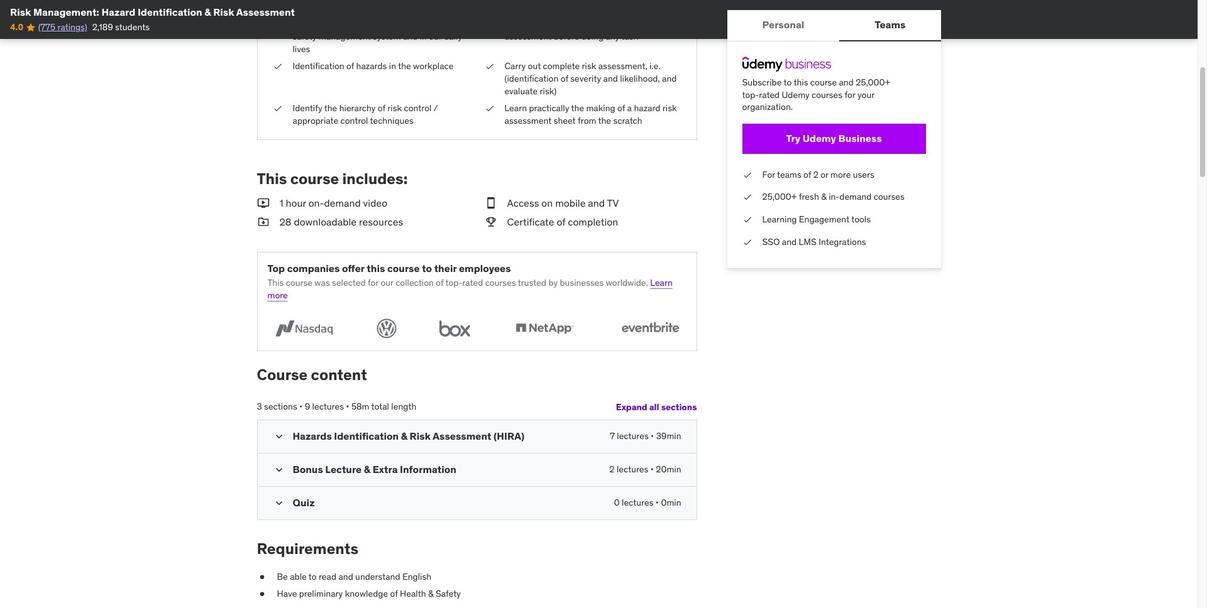 Task type: describe. For each thing, give the bounding box(es) containing it.
resources
[[359, 216, 403, 229]]

and left tv on the top
[[588, 197, 605, 210]]

bonus
[[293, 464, 323, 476]]

of inside identify the hierarchy of risk control / appropriate control techniques
[[378, 103, 386, 114]]

1 hour on-demand video
[[280, 197, 388, 210]]

& for 25,000+ fresh & in-demand courses
[[822, 191, 827, 203]]

course down the companies
[[286, 277, 313, 289]]

your
[[858, 89, 875, 100]]

lectures for quiz
[[622, 498, 654, 509]]

mobile
[[556, 197, 586, 210]]

for for this course was selected for our collection of top-rated courses trusted by businesses worldwide.
[[368, 277, 379, 289]]

worldwide.
[[606, 277, 649, 289]]

in-
[[829, 191, 840, 203]]

3 sections • 9 lectures • 58m total length
[[257, 402, 417, 413]]

for for the need and reason for carrying out risk assessment before doing any task
[[589, 19, 600, 30]]

businesses
[[560, 277, 604, 289]]

25,000+ fresh & in-demand courses
[[763, 191, 905, 203]]

tv
[[607, 197, 619, 210]]

tools
[[852, 214, 871, 225]]

try udemy business
[[787, 132, 882, 145]]

(775
[[38, 22, 55, 33]]

sheet
[[554, 115, 576, 126]]

learn for learn more
[[651, 277, 673, 289]]

2 vertical spatial in
[[389, 61, 396, 72]]

lectures for bonus lecture & extra information
[[617, 464, 649, 476]]

1 vertical spatial assessment
[[433, 430, 492, 443]]

hazards identification & risk assessment (hira)
[[293, 430, 525, 443]]

volkswagen image
[[373, 317, 401, 341]]

i.e.
[[650, 61, 661, 72]]

practically
[[529, 103, 570, 114]]

appropriate
[[293, 115, 339, 126]]

risk management: hazard identification & risk assessment
[[10, 6, 295, 18]]

this course was selected for our collection of top-rated courses trusted by businesses worldwide.
[[268, 277, 649, 289]]

learn more
[[268, 277, 673, 301]]

preliminary
[[299, 589, 343, 600]]

certificate
[[507, 216, 555, 229]]

certificate of completion
[[507, 216, 619, 229]]

course up collection
[[387, 262, 420, 275]]

0 vertical spatial identification
[[138, 6, 202, 18]]

and right likelihood,
[[663, 73, 677, 84]]

2 lectures • 20min
[[610, 464, 682, 476]]

• for hazards identification & risk assessment (hira)
[[651, 431, 654, 442]]

be able to read and understand english
[[277, 572, 432, 583]]

1 horizontal spatial to
[[422, 262, 432, 275]]

the down making
[[599, 115, 612, 126]]

and inside subscribe to this course and 25,000+ top‑rated udemy courses for your organization.
[[840, 77, 854, 88]]

need
[[522, 19, 541, 30]]

of left health
[[390, 589, 398, 600]]

xsmall image for identification
[[273, 61, 283, 73]]

knowledge
[[345, 589, 388, 600]]

was
[[315, 277, 330, 289]]

0 horizontal spatial our
[[381, 277, 394, 289]]

personal
[[763, 18, 805, 31]]

small image for 28
[[257, 215, 270, 230]]

xsmall image for 25,000+
[[743, 191, 753, 204]]

20min
[[656, 464, 682, 476]]

information
[[400, 464, 457, 476]]

able
[[290, 572, 307, 583]]

integrations
[[819, 236, 867, 248]]

xsmall image for learn
[[485, 103, 495, 115]]

organization.
[[743, 101, 793, 113]]

7 lectures • 39min
[[610, 431, 682, 442]]

likelihood,
[[620, 73, 660, 84]]

course inside subscribe to this course and 25,000+ top‑rated udemy courses for your organization.
[[811, 77, 837, 88]]

complete
[[543, 61, 580, 72]]

of inside carry out complete risk assessment, i.e. (identification of severity and likelihood, and evaluate risk)
[[561, 73, 569, 84]]

/
[[434, 103, 438, 114]]

quiz
[[293, 497, 315, 510]]

box image
[[434, 317, 476, 341]]

understand
[[356, 572, 400, 583]]

content
[[311, 366, 367, 385]]

or
[[821, 169, 829, 180]]

a inside 'the place of risk assessment in a health and safety management system and in our daily lives'
[[418, 19, 422, 30]]

0 lectures • 0min
[[614, 498, 682, 509]]

hazard
[[634, 103, 661, 114]]

of inside learn practically the making of a hazard risk assessment sheet from the scratch
[[618, 103, 625, 114]]

completion
[[568, 216, 619, 229]]

risk inside learn practically the making of a hazard risk assessment sheet from the scratch
[[663, 103, 677, 114]]

& for hazards identification & risk assessment (hira)
[[401, 430, 408, 443]]

1 horizontal spatial in
[[408, 19, 415, 30]]

2 vertical spatial identification
[[334, 430, 399, 443]]

small image for bonus lecture & extra information
[[273, 464, 285, 477]]

small image for certificate
[[485, 215, 497, 230]]

small image for 1
[[257, 196, 270, 210]]

safety
[[293, 31, 317, 42]]

learn more link
[[268, 277, 673, 301]]

try udemy business link
[[743, 124, 926, 154]]

requirements
[[257, 540, 359, 559]]

risk)
[[540, 85, 557, 97]]

business
[[839, 132, 882, 145]]

1 vertical spatial 25,000+
[[763, 191, 797, 203]]

on-
[[309, 197, 324, 210]]

companies
[[287, 262, 340, 275]]

7
[[610, 431, 615, 442]]

the for the place of risk assessment in a health and safety management system and in our daily lives
[[293, 19, 308, 30]]

learn practically the making of a hazard risk assessment sheet from the scratch
[[505, 103, 677, 126]]

0 horizontal spatial this
[[367, 262, 385, 275]]

28
[[280, 216, 292, 229]]

students
[[115, 22, 150, 33]]

0 vertical spatial 2
[[814, 169, 819, 180]]

39min
[[657, 431, 682, 442]]

of left hazards
[[347, 61, 354, 72]]

xsmall image for have
[[257, 589, 267, 601]]

the for the need and reason for carrying out risk assessment before doing any task
[[505, 19, 520, 30]]

hazards
[[356, 61, 387, 72]]

courses inside subscribe to this course and 25,000+ top‑rated udemy courses for your organization.
[[812, 89, 843, 100]]

lms
[[799, 236, 817, 248]]

1 vertical spatial udemy
[[803, 132, 837, 145]]

• left 9
[[300, 402, 303, 413]]

and down assessment,
[[604, 73, 618, 84]]

assessment for learn
[[505, 115, 552, 126]]

identification of hazards in the workplace
[[293, 61, 454, 72]]

length
[[392, 402, 417, 413]]

task
[[622, 31, 639, 42]]

xsmall image for carry
[[485, 61, 495, 73]]

this course includes:
[[257, 169, 408, 189]]

their
[[434, 262, 457, 275]]

25,000+ inside subscribe to this course and 25,000+ top‑rated udemy courses for your organization.
[[856, 77, 891, 88]]

netapp image
[[509, 317, 581, 341]]

xsmall image for identify
[[273, 103, 283, 115]]

1 vertical spatial in
[[420, 31, 427, 42]]

bonus lecture & extra information
[[293, 464, 457, 476]]

teams
[[778, 169, 802, 180]]

xsmall image for be
[[257, 572, 267, 584]]

sso
[[763, 236, 780, 248]]

severity
[[571, 73, 601, 84]]



Task type: locate. For each thing, give the bounding box(es) containing it.
a inside learn practically the making of a hazard risk assessment sheet from the scratch
[[628, 103, 632, 114]]

the up from
[[572, 103, 585, 114]]

of left top-
[[436, 277, 444, 289]]

demand up '28 downloadable resources'
[[324, 197, 361, 210]]

control left "/"
[[404, 103, 432, 114]]

learn
[[505, 103, 527, 114], [651, 277, 673, 289]]

0 horizontal spatial sections
[[264, 402, 297, 413]]

1 vertical spatial a
[[628, 103, 632, 114]]

25,000+ up your on the top of page
[[856, 77, 891, 88]]

0min
[[661, 498, 682, 509]]

assessment for the
[[505, 31, 552, 42]]

users
[[854, 169, 875, 180]]

of up management
[[333, 19, 341, 30]]

for up doing
[[589, 19, 600, 30]]

of down "complete"
[[561, 73, 569, 84]]

courses down users
[[874, 191, 905, 203]]

1 vertical spatial small image
[[273, 431, 285, 444]]

small image left 28
[[257, 215, 270, 230]]

1 vertical spatial assessment
[[505, 31, 552, 42]]

try
[[787, 132, 801, 145]]

1 horizontal spatial for
[[589, 19, 600, 30]]

1 horizontal spatial 2
[[814, 169, 819, 180]]

the place of risk assessment in a health and safety management system and in our daily lives
[[293, 19, 466, 55]]

this inside subscribe to this course and 25,000+ top‑rated udemy courses for your organization.
[[794, 77, 809, 88]]

for
[[763, 169, 776, 180]]

scratch
[[614, 115, 643, 126]]

video
[[363, 197, 388, 210]]

1 horizontal spatial risk
[[213, 6, 234, 18]]

and right system
[[403, 31, 418, 42]]

course
[[257, 366, 308, 385]]

1 sections from the left
[[264, 402, 297, 413]]

this right offer
[[367, 262, 385, 275]]

2,189
[[92, 22, 113, 33]]

0 horizontal spatial risk
[[10, 6, 31, 18]]

28 downloadable resources
[[280, 216, 403, 229]]

employees
[[459, 262, 511, 275]]

• for quiz
[[656, 498, 659, 509]]

of inside 'the place of risk assessment in a health and safety management system and in our daily lives'
[[333, 19, 341, 30]]

xsmall image left the carry
[[485, 61, 495, 73]]

extra
[[373, 464, 398, 476]]

1 horizontal spatial sections
[[662, 402, 697, 413]]

risk inside carry out complete risk assessment, i.e. (identification of severity and likelihood, and evaluate risk)
[[582, 61, 597, 72]]

and right the need
[[544, 19, 558, 30]]

0 horizontal spatial 2
[[610, 464, 615, 476]]

xsmall image left 'sso'
[[743, 236, 753, 249]]

0
[[614, 498, 620, 509]]

learn for learn practically the making of a hazard risk assessment sheet from the scratch
[[505, 103, 527, 114]]

more inside learn more
[[268, 290, 288, 301]]

to down 'udemy business' image
[[784, 77, 792, 88]]

1 vertical spatial courses
[[874, 191, 905, 203]]

eventbrite image
[[614, 317, 687, 341]]

before
[[554, 31, 580, 42]]

health
[[424, 19, 449, 30]]

all
[[650, 402, 660, 413]]

1 horizontal spatial demand
[[840, 191, 872, 203]]

• left 39min
[[651, 431, 654, 442]]

small image
[[485, 196, 497, 210], [273, 431, 285, 444], [273, 464, 285, 477]]

of up "scratch"
[[618, 103, 625, 114]]

1 horizontal spatial assessment
[[433, 430, 492, 443]]

learn right worldwide.
[[651, 277, 673, 289]]

hour
[[286, 197, 306, 210]]

this
[[257, 169, 287, 189], [268, 277, 284, 289]]

expand
[[616, 402, 648, 413]]

assessment inside the need and reason for carrying out risk assessment before doing any task
[[505, 31, 552, 42]]

lectures right 9
[[312, 402, 344, 413]]

lectures for hazards identification & risk assessment (hira)
[[617, 431, 649, 442]]

0 vertical spatial udemy
[[782, 89, 810, 100]]

small image left bonus
[[273, 464, 285, 477]]

out inside the need and reason for carrying out risk assessment before doing any task
[[636, 19, 649, 30]]

0 vertical spatial learn
[[505, 103, 527, 114]]

health
[[400, 589, 426, 600]]

this down top on the left top of the page
[[268, 277, 284, 289]]

2 horizontal spatial courses
[[874, 191, 905, 203]]

identification down 58m
[[334, 430, 399, 443]]

2 vertical spatial courses
[[485, 277, 516, 289]]

courses
[[812, 89, 843, 100], [874, 191, 905, 203], [485, 277, 516, 289]]

for inside the need and reason for carrying out risk assessment before doing any task
[[589, 19, 600, 30]]

lectures right 7
[[617, 431, 649, 442]]

for teams of 2 or more users
[[763, 169, 875, 180]]

evaluate
[[505, 85, 538, 97]]

xsmall image left fresh
[[743, 191, 753, 204]]

0 horizontal spatial demand
[[324, 197, 361, 210]]

1 vertical spatial for
[[845, 89, 856, 100]]

to right able
[[309, 572, 317, 583]]

xsmall image
[[273, 19, 283, 31], [485, 61, 495, 73], [743, 169, 753, 181], [743, 191, 753, 204], [743, 236, 753, 249]]

udemy up the organization.
[[782, 89, 810, 100]]

9
[[305, 402, 310, 413]]

teams button
[[840, 10, 941, 40]]

identification up students
[[138, 6, 202, 18]]

risk up management
[[343, 19, 357, 30]]

risk right carrying
[[651, 19, 666, 30]]

1 vertical spatial out
[[528, 61, 541, 72]]

to left their at the top left of page
[[422, 262, 432, 275]]

collection
[[396, 277, 434, 289]]

2 horizontal spatial risk
[[410, 430, 431, 443]]

assessment down practically
[[505, 115, 552, 126]]

1 vertical spatial learn
[[651, 277, 673, 289]]

assessment,
[[599, 61, 648, 72]]

more right or
[[831, 169, 851, 180]]

sections right 3
[[264, 402, 297, 413]]

0 vertical spatial our
[[429, 31, 442, 42]]

our down health
[[429, 31, 442, 42]]

the left the need
[[505, 19, 520, 30]]

2 vertical spatial assessment
[[505, 115, 552, 126]]

udemy inside subscribe to this course and 25,000+ top‑rated udemy courses for your organization.
[[782, 89, 810, 100]]

58m
[[352, 402, 370, 413]]

assessment up system
[[359, 19, 406, 30]]

1 vertical spatial identification
[[293, 61, 345, 72]]

assessment down the need
[[505, 31, 552, 42]]

2 down 7
[[610, 464, 615, 476]]

control
[[404, 103, 432, 114], [341, 115, 368, 126]]

includes:
[[343, 169, 408, 189]]

a
[[418, 19, 422, 30], [628, 103, 632, 114]]

(hira)
[[494, 430, 525, 443]]

course down 'udemy business' image
[[811, 77, 837, 88]]

1 vertical spatial control
[[341, 115, 368, 126]]

1 horizontal spatial learn
[[651, 277, 673, 289]]

this down 'udemy business' image
[[794, 77, 809, 88]]

risk inside 'the place of risk assessment in a health and safety management system and in our daily lives'
[[343, 19, 357, 30]]

2 horizontal spatial for
[[845, 89, 856, 100]]

personal button
[[728, 10, 840, 40]]

2 horizontal spatial in
[[420, 31, 427, 42]]

0 horizontal spatial a
[[418, 19, 422, 30]]

0 vertical spatial this
[[257, 169, 287, 189]]

the left workplace
[[398, 61, 411, 72]]

1 vertical spatial more
[[268, 290, 288, 301]]

risk right the hazard
[[663, 103, 677, 114]]

2 left or
[[814, 169, 819, 180]]

and
[[451, 19, 466, 30], [544, 19, 558, 30], [403, 31, 418, 42], [604, 73, 618, 84], [663, 73, 677, 84], [840, 77, 854, 88], [588, 197, 605, 210], [782, 236, 797, 248], [339, 572, 353, 583]]

teams
[[875, 18, 906, 31]]

doing
[[582, 31, 604, 42]]

0 horizontal spatial control
[[341, 115, 368, 126]]

in right hazards
[[389, 61, 396, 72]]

on
[[542, 197, 553, 210]]

lectures
[[312, 402, 344, 413], [617, 431, 649, 442], [617, 464, 649, 476], [622, 498, 654, 509]]

courses left your on the top of page
[[812, 89, 843, 100]]

control down the hierarchy
[[341, 115, 368, 126]]

this up 1
[[257, 169, 287, 189]]

udemy right the try
[[803, 132, 837, 145]]

sections inside dropdown button
[[662, 402, 697, 413]]

& for bonus lecture & extra information
[[364, 464, 371, 476]]

xsmall image for the
[[273, 19, 283, 31]]

udemy
[[782, 89, 810, 100], [803, 132, 837, 145]]

by
[[549, 277, 558, 289]]

0 vertical spatial assessment
[[236, 6, 295, 18]]

more down top on the left top of the page
[[268, 290, 288, 301]]

0 vertical spatial assessment
[[359, 19, 406, 30]]

• left 20min
[[651, 464, 654, 476]]

small image left quiz at the bottom left
[[273, 498, 285, 510]]

0 horizontal spatial for
[[368, 277, 379, 289]]

0 vertical spatial control
[[404, 103, 432, 114]]

1 horizontal spatial 25,000+
[[856, 77, 891, 88]]

a left health
[[418, 19, 422, 30]]

our inside 'the place of risk assessment in a health and safety management system and in our daily lives'
[[429, 31, 442, 42]]

2 vertical spatial for
[[368, 277, 379, 289]]

4.0
[[10, 22, 23, 33]]

small image left 1
[[257, 196, 270, 210]]

lectures down 7 lectures • 39min on the bottom of page
[[617, 464, 649, 476]]

small image left certificate on the top of the page
[[485, 215, 497, 230]]

demand up tools
[[840, 191, 872, 203]]

the inside identify the hierarchy of risk control / appropriate control techniques
[[324, 103, 337, 114]]

0 vertical spatial courses
[[812, 89, 843, 100]]

have preliminary knowledge of health & safety
[[277, 589, 461, 600]]

1 vertical spatial our
[[381, 277, 394, 289]]

for left your on the top of page
[[845, 89, 856, 100]]

and up "daily"
[[451, 19, 466, 30]]

the inside the need and reason for carrying out risk assessment before doing any task
[[505, 19, 520, 30]]

out up task
[[636, 19, 649, 30]]

our
[[429, 31, 442, 42], [381, 277, 394, 289]]

lives
[[293, 43, 310, 55]]

0 horizontal spatial learn
[[505, 103, 527, 114]]

0 horizontal spatial assessment
[[236, 6, 295, 18]]

xsmall image for learning
[[743, 214, 753, 226]]

the up appropriate
[[324, 103, 337, 114]]

1 vertical spatial to
[[422, 262, 432, 275]]

small image left hazards
[[273, 431, 285, 444]]

assessment
[[236, 6, 295, 18], [433, 430, 492, 443]]

have
[[277, 589, 297, 600]]

nasdaq image
[[268, 317, 340, 341]]

sections
[[264, 402, 297, 413], [662, 402, 697, 413]]

0 vertical spatial out
[[636, 19, 649, 30]]

engagement
[[799, 214, 850, 225]]

and right the read
[[339, 572, 353, 583]]

risk inside the need and reason for carrying out risk assessment before doing any task
[[651, 19, 666, 30]]

tab list
[[728, 10, 941, 42]]

1 the from the left
[[293, 19, 308, 30]]

small image for hazards identification & risk assessment (hira)
[[273, 431, 285, 444]]

lectures right 0
[[622, 498, 654, 509]]

assessment left (hira)
[[433, 430, 492, 443]]

0 vertical spatial this
[[794, 77, 809, 88]]

identification down lives
[[293, 61, 345, 72]]

assessment up safety
[[236, 6, 295, 18]]

1 horizontal spatial control
[[404, 103, 432, 114]]

0 horizontal spatial more
[[268, 290, 288, 301]]

out up (identification
[[528, 61, 541, 72]]

identify the hierarchy of risk control / appropriate control techniques
[[293, 103, 438, 126]]

and inside the need and reason for carrying out risk assessment before doing any task
[[544, 19, 558, 30]]

assessment inside 'the place of risk assessment in a health and safety management system and in our daily lives'
[[359, 19, 406, 30]]

xsmall image
[[273, 61, 283, 73], [273, 103, 283, 115], [485, 103, 495, 115], [743, 214, 753, 226], [257, 572, 267, 584], [257, 589, 267, 601]]

carry
[[505, 61, 526, 72]]

and up the try udemy business
[[840, 77, 854, 88]]

expand all sections
[[616, 402, 697, 413]]

of left or
[[804, 169, 812, 180]]

0 vertical spatial in
[[408, 19, 415, 30]]

of up techniques
[[378, 103, 386, 114]]

udemy business image
[[743, 57, 831, 72]]

this for this course was selected for our collection of top-rated courses trusted by businesses worldwide.
[[268, 277, 284, 289]]

xsmall image for for
[[743, 169, 753, 181]]

0 horizontal spatial courses
[[485, 277, 516, 289]]

a up "scratch"
[[628, 103, 632, 114]]

2 horizontal spatial to
[[784, 77, 792, 88]]

carry out complete risk assessment, i.e. (identification of severity and likelihood, and evaluate risk)
[[505, 61, 677, 97]]

tab list containing personal
[[728, 10, 941, 42]]

0 vertical spatial a
[[418, 19, 422, 30]]

1 horizontal spatial more
[[831, 169, 851, 180]]

risk up techniques
[[388, 103, 402, 114]]

0 horizontal spatial out
[[528, 61, 541, 72]]

1 vertical spatial this
[[367, 262, 385, 275]]

of down access on mobile and tv at the top of page
[[557, 216, 566, 229]]

• for bonus lecture & extra information
[[651, 464, 654, 476]]

offer
[[342, 262, 365, 275]]

top
[[268, 262, 285, 275]]

our down top companies offer this course to their employees
[[381, 277, 394, 289]]

this for this course includes:
[[257, 169, 287, 189]]

1 horizontal spatial courses
[[812, 89, 843, 100]]

in down health
[[420, 31, 427, 42]]

1 horizontal spatial this
[[794, 77, 809, 88]]

top-
[[446, 277, 463, 289]]

risk
[[343, 19, 357, 30], [651, 19, 666, 30], [582, 61, 597, 72], [388, 103, 402, 114], [663, 103, 677, 114]]

2 sections from the left
[[662, 402, 697, 413]]

0 horizontal spatial to
[[309, 572, 317, 583]]

in left health
[[408, 19, 415, 30]]

the up safety
[[293, 19, 308, 30]]

top companies offer this course to their employees
[[268, 262, 511, 275]]

carrying
[[602, 19, 634, 30]]

the need and reason for carrying out risk assessment before doing any task
[[505, 19, 666, 42]]

for down top companies offer this course to their employees
[[368, 277, 379, 289]]

subscribe to this course and 25,000+ top‑rated udemy courses for your organization.
[[743, 77, 891, 113]]

&
[[205, 6, 211, 18], [822, 191, 827, 203], [401, 430, 408, 443], [364, 464, 371, 476], [428, 589, 434, 600]]

learn inside learn practically the making of a hazard risk assessment sheet from the scratch
[[505, 103, 527, 114]]

out inside carry out complete risk assessment, i.e. (identification of severity and likelihood, and evaluate risk)
[[528, 61, 541, 72]]

small image
[[257, 196, 270, 210], [257, 215, 270, 230], [485, 215, 497, 230], [273, 498, 285, 510]]

0 vertical spatial for
[[589, 19, 600, 30]]

sections right all
[[662, 402, 697, 413]]

top‑rated
[[743, 89, 780, 100]]

25,000+ up the "learning"
[[763, 191, 797, 203]]

• left the 0min
[[656, 498, 659, 509]]

2 the from the left
[[505, 19, 520, 30]]

1 vertical spatial 2
[[610, 464, 615, 476]]

• left 58m
[[346, 402, 349, 413]]

for inside subscribe to this course and 25,000+ top‑rated udemy courses for your organization.
[[845, 89, 856, 100]]

the inside 'the place of risk assessment in a health and safety management system and in our daily lives'
[[293, 19, 308, 30]]

learn inside learn more
[[651, 277, 673, 289]]

xsmall image left safety
[[273, 19, 283, 31]]

xsmall image left for
[[743, 169, 753, 181]]

learn down evaluate at top left
[[505, 103, 527, 114]]

risk inside identify the hierarchy of risk control / appropriate control techniques
[[388, 103, 402, 114]]

expand all sections button
[[616, 395, 697, 420]]

fresh
[[799, 191, 820, 203]]

0 horizontal spatial 25,000+
[[763, 191, 797, 203]]

1 horizontal spatial out
[[636, 19, 649, 30]]

courses down employees
[[485, 277, 516, 289]]

assessment inside learn practically the making of a hazard risk assessment sheet from the scratch
[[505, 115, 552, 126]]

sso and lms integrations
[[763, 236, 867, 248]]

risk up severity
[[582, 61, 597, 72]]

1 horizontal spatial the
[[505, 19, 520, 30]]

(identification
[[505, 73, 559, 84]]

1
[[280, 197, 284, 210]]

small image left 'access'
[[485, 196, 497, 210]]

2
[[814, 169, 819, 180], [610, 464, 615, 476]]

0 vertical spatial to
[[784, 77, 792, 88]]

1 horizontal spatial our
[[429, 31, 442, 42]]

system
[[373, 31, 401, 42]]

and right 'sso'
[[782, 236, 797, 248]]

1 vertical spatial this
[[268, 277, 284, 289]]

0 vertical spatial 25,000+
[[856, 77, 891, 88]]

2 vertical spatial small image
[[273, 464, 285, 477]]

0 vertical spatial small image
[[485, 196, 497, 210]]

course up on- at the top of page
[[290, 169, 339, 189]]

to inside subscribe to this course and 25,000+ top‑rated udemy courses for your organization.
[[784, 77, 792, 88]]

for
[[589, 19, 600, 30], [845, 89, 856, 100], [368, 277, 379, 289]]

0 vertical spatial more
[[831, 169, 851, 180]]

xsmall image for sso
[[743, 236, 753, 249]]

2 vertical spatial to
[[309, 572, 317, 583]]

workplace
[[413, 61, 454, 72]]

0 horizontal spatial the
[[293, 19, 308, 30]]

1 horizontal spatial a
[[628, 103, 632, 114]]

risk
[[10, 6, 31, 18], [213, 6, 234, 18], [410, 430, 431, 443]]

0 horizontal spatial in
[[389, 61, 396, 72]]

read
[[319, 572, 337, 583]]

subscribe
[[743, 77, 782, 88]]



Task type: vqa. For each thing, say whether or not it's contained in the screenshot.
Gift this course
no



